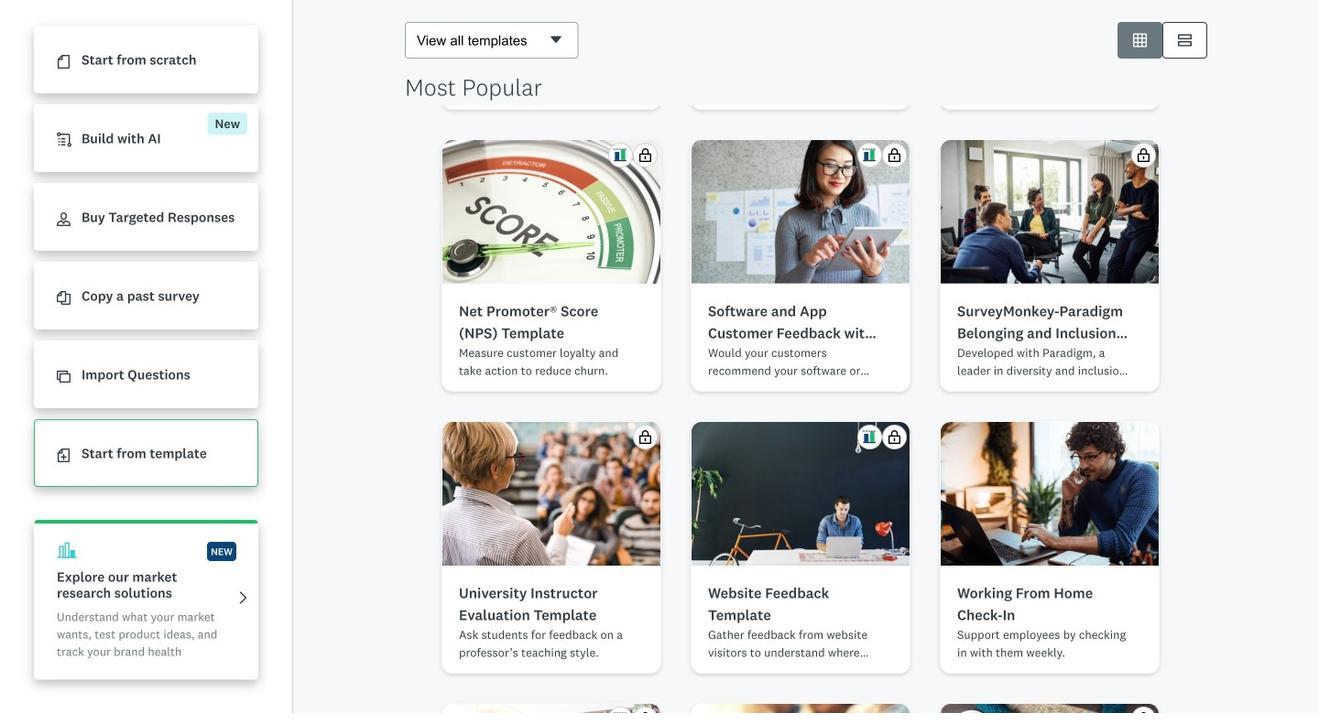 Task type: describe. For each thing, give the bounding box(es) containing it.
university instructor evaluation template image
[[443, 422, 661, 566]]

user image
[[57, 213, 71, 226]]

lock image for surveymonkey-paradigm belonging and inclusion template image
[[1137, 148, 1151, 162]]

1 horizontal spatial lock image
[[888, 148, 901, 162]]

working from home check-in image
[[941, 422, 1159, 566]]

documentplus image
[[57, 449, 71, 463]]

grid image
[[1133, 33, 1147, 47]]

net promoter® score (nps) template image
[[443, 140, 661, 284]]



Task type: locate. For each thing, give the bounding box(es) containing it.
lock image
[[888, 148, 901, 162], [1137, 148, 1151, 162], [639, 431, 652, 444]]

chevronright image
[[236, 592, 250, 605]]

1 horizontal spatial lock image
[[888, 431, 901, 444]]

surveymonkey-paradigm belonging and inclusion template image
[[941, 140, 1159, 284]]

2 horizontal spatial lock image
[[1137, 148, 1151, 162]]

software and app customer feedback with nps® image
[[692, 140, 910, 284]]

lock image for website feedback template image
[[888, 431, 901, 444]]

lock image for net promoter® score (nps) template image
[[639, 148, 652, 162]]

0 horizontal spatial lock image
[[639, 431, 652, 444]]

1 vertical spatial lock image
[[888, 431, 901, 444]]

documentclone image
[[57, 292, 71, 305]]

0 horizontal spatial lock image
[[639, 148, 652, 162]]

document image
[[57, 55, 71, 69]]

clone image
[[57, 370, 71, 384]]

lock image
[[639, 148, 652, 162], [888, 431, 901, 444]]

website feedback template image
[[692, 422, 910, 566]]

0 vertical spatial lock image
[[639, 148, 652, 162]]

lock image for university instructor evaluation template image
[[639, 431, 652, 444]]

textboxmultiple image
[[1178, 33, 1192, 47]]



Task type: vqa. For each thing, say whether or not it's contained in the screenshot.
first Lock image from the left
yes



